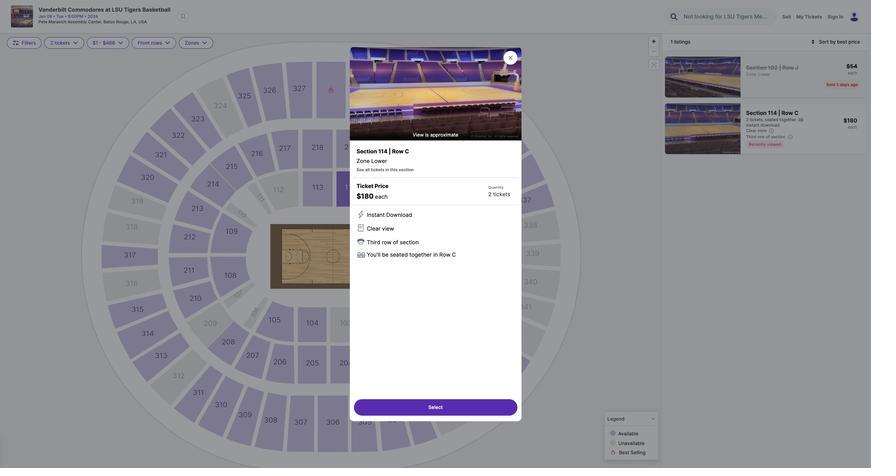 Task type: describe. For each thing, give the bounding box(es) containing it.
0 horizontal spatial view from seat image
[[350, 47, 522, 140]]

vanderbilt
[[38, 6, 67, 13]]

$1 - $486
[[93, 40, 115, 46]]

-
[[99, 40, 102, 46]]

zones button
[[179, 37, 213, 49]]

2 tickets button
[[44, 37, 84, 49]]

, inside vanderbilt commodores at lsu tigers basketball jan 09 • tue • 8:00pm • 2024 pete maravich assembly center , baton rouge, la, usa
[[101, 19, 102, 24]]

front
[[138, 40, 150, 46]]

0 vertical spatial third
[[747, 135, 757, 140]]

selling
[[631, 450, 646, 456]]

c for section 114 | row c zone lower see all tickets in this section
[[405, 148, 409, 155]]

is
[[426, 132, 429, 138]]

tigers
[[124, 6, 141, 13]]

ticket price $180 each
[[357, 183, 389, 201]]

section inside section 114 | row c zone lower see all tickets in this section
[[399, 167, 414, 173]]

assembly
[[68, 19, 87, 24]]

ticket
[[357, 183, 374, 190]]

price
[[375, 183, 389, 190]]

0 horizontal spatial view
[[382, 226, 394, 232]]

1 horizontal spatial clear view
[[747, 128, 767, 134]]

price
[[849, 39, 861, 45]]

approximate
[[431, 132, 459, 138]]

$1 - $486 button
[[87, 37, 129, 49]]

1 horizontal spatial row
[[758, 135, 765, 140]]

download
[[761, 123, 780, 128]]

2 tickets , seated together
[[747, 117, 797, 122]]

tickets inside section 114 | row c zone lower see all tickets in this section
[[371, 167, 385, 173]]

la,
[[131, 19, 137, 24]]

select link
[[354, 400, 518, 416]]

09
[[47, 14, 52, 19]]

0 horizontal spatial clear view
[[367, 226, 394, 232]]

quantity 2 tickets
[[489, 185, 511, 198]]

2 tickets
[[50, 40, 70, 46]]

download
[[387, 212, 413, 219]]

1 horizontal spatial view
[[758, 128, 767, 134]]

tickets inside button
[[55, 40, 70, 46]]

view is approximate
[[413, 132, 459, 138]]

1 horizontal spatial clear
[[747, 128, 757, 134]]

my tickets link
[[797, 14, 823, 20]]

2 for 2 tickets
[[50, 40, 53, 46]]

2 inside quantity 2 tickets
[[489, 191, 492, 198]]

instant for instant download
[[747, 123, 760, 128]]

at
[[105, 6, 111, 13]]

sort by best price
[[820, 39, 861, 45]]

you'll be seated together in row c
[[367, 252, 456, 259]]

zones
[[185, 40, 199, 46]]

rouge,
[[116, 19, 130, 24]]

3 • from the left
[[84, 14, 87, 19]]

basketball
[[142, 6, 171, 13]]

recently
[[749, 142, 767, 147]]

1 listings
[[671, 39, 691, 45]]

vanderbilt commodores at lsu tigers basketball link
[[38, 5, 171, 14]]

8:00pm
[[68, 14, 83, 19]]

select
[[429, 405, 443, 411]]

sell link
[[783, 14, 792, 20]]

zone
[[357, 158, 370, 165]]

viewed
[[768, 142, 782, 147]]

1
[[671, 39, 673, 45]]

0 vertical spatial seated
[[766, 117, 779, 122]]

legend
[[608, 416, 625, 422]]

rows
[[151, 40, 162, 46]]

1 vertical spatial row
[[382, 239, 392, 246]]

0 horizontal spatial together
[[410, 252, 432, 259]]

maravich
[[49, 19, 67, 24]]

quantity
[[489, 185, 504, 190]]

$180 each
[[844, 117, 858, 130]]

2 vertical spatial section
[[400, 239, 419, 246]]

baton
[[104, 19, 115, 24]]

instant for instant download
[[367, 212, 385, 219]]

sort
[[820, 39, 830, 45]]

listings
[[675, 39, 691, 45]]

my
[[797, 14, 804, 20]]

front rows button
[[132, 37, 176, 49]]

0 vertical spatial section
[[772, 135, 786, 140]]

2 for 2 tickets , seated together
[[747, 117, 749, 122]]

sign in
[[828, 14, 844, 20]]

c for section 114 | row c
[[795, 110, 799, 117]]

vanderbilt commodores at lsu tigers basketball jan 09 • tue • 8:00pm • 2024 pete maravich assembly center , baton rouge, la, usa
[[38, 6, 171, 24]]

0 vertical spatial together
[[780, 117, 797, 122]]

best
[[838, 39, 848, 45]]

in
[[840, 14, 844, 20]]

filters button
[[7, 37, 42, 49]]

tickets up instant download
[[750, 117, 763, 122]]

usa
[[138, 19, 147, 24]]

jan
[[38, 14, 46, 19]]

1 vertical spatial clear
[[367, 226, 381, 232]]

1 vertical spatial of
[[393, 239, 399, 246]]



Task type: locate. For each thing, give the bounding box(es) containing it.
select button
[[354, 400, 518, 416]]

• down the commodores
[[84, 14, 87, 19]]

section
[[747, 110, 767, 117], [357, 148, 377, 155]]

0 vertical spatial of
[[767, 135, 771, 140]]

instant download
[[367, 212, 413, 219]]

0 vertical spatial view
[[758, 128, 767, 134]]

1 horizontal spatial together
[[780, 117, 797, 122]]

114
[[769, 110, 778, 117], [379, 148, 388, 155]]

recently viewed
[[749, 142, 782, 147]]

clear
[[747, 128, 757, 134], [367, 226, 381, 232]]

section inside section 114 | row c zone lower see all tickets in this section
[[357, 148, 377, 155]]

2 up instant download
[[747, 117, 749, 122]]

1 vertical spatial together
[[410, 252, 432, 259]]

1 vertical spatial third
[[367, 239, 381, 246]]

0 vertical spatial c
[[795, 110, 799, 117]]

• right tue
[[65, 14, 67, 19]]

1 horizontal spatial row
[[440, 252, 451, 259]]

tickets down maravich
[[55, 40, 70, 46]]

section 114 | row c zone lower see all tickets in this section
[[357, 148, 414, 173]]

pete
[[38, 19, 47, 24]]

lower
[[372, 158, 387, 165]]

row
[[758, 135, 765, 140], [382, 239, 392, 246]]

2 horizontal spatial row
[[782, 110, 794, 117]]

, left baton
[[101, 19, 102, 24]]

in
[[386, 167, 389, 173], [434, 252, 438, 259]]

0 horizontal spatial row
[[392, 148, 404, 155]]

of
[[767, 135, 771, 140], [393, 239, 399, 246]]

1 horizontal spatial seated
[[766, 117, 779, 122]]

view
[[413, 132, 424, 138]]

row for section 114 | row c zone lower see all tickets in this section
[[392, 148, 404, 155]]

section up instant download
[[747, 110, 767, 117]]

1 vertical spatial |
[[389, 148, 391, 155]]

1 horizontal spatial 114
[[769, 110, 778, 117]]

1 vertical spatial row
[[392, 148, 404, 155]]

available
[[619, 431, 639, 437]]

seated right be
[[390, 252, 408, 259]]

each inside $180 each
[[849, 125, 858, 130]]

0 horizontal spatial |
[[389, 148, 391, 155]]

2 horizontal spatial c
[[795, 110, 799, 117]]

0 vertical spatial each
[[849, 125, 858, 130]]

2
[[50, 40, 53, 46], [747, 117, 749, 122], [489, 191, 492, 198]]

section 114 | row c
[[747, 110, 799, 117]]

tickets down "quantity"
[[494, 191, 511, 198]]

2 inside 2 tickets button
[[50, 40, 53, 46]]

seated
[[766, 117, 779, 122], [390, 252, 408, 259]]

section right this
[[399, 167, 414, 173]]

1 vertical spatial section
[[399, 167, 414, 173]]

0 horizontal spatial ,
[[101, 19, 102, 24]]

1 vertical spatial each
[[375, 194, 388, 200]]

0 horizontal spatial section
[[357, 148, 377, 155]]

1 vertical spatial $180
[[357, 193, 374, 201]]

sign in link
[[828, 14, 844, 20]]

instant left download on the top of page
[[367, 212, 385, 219]]

0 horizontal spatial of
[[393, 239, 399, 246]]

$486
[[103, 40, 115, 46]]

1 horizontal spatial instant
[[747, 123, 760, 128]]

0 vertical spatial 114
[[769, 110, 778, 117]]

c
[[795, 110, 799, 117], [405, 148, 409, 155], [452, 252, 456, 259]]

instant left the download
[[747, 123, 760, 128]]

1 vertical spatial third row of section
[[367, 239, 419, 246]]

2 horizontal spatial 2
[[747, 117, 749, 122]]

1 horizontal spatial |
[[779, 110, 781, 117]]

0 horizontal spatial •
[[53, 14, 55, 19]]

commodores
[[68, 6, 104, 13]]

third
[[747, 135, 757, 140], [367, 239, 381, 246]]

legend button
[[605, 413, 659, 426]]

third up recently
[[747, 135, 757, 140]]

you'll
[[367, 252, 381, 259]]

0 vertical spatial 2
[[50, 40, 53, 46]]

each inside the ticket price $180 each
[[375, 194, 388, 200]]

third row of section
[[747, 135, 786, 140], [367, 239, 419, 246]]

• right 09
[[53, 14, 55, 19]]

2024
[[88, 14, 98, 19]]

1 horizontal spatial c
[[452, 252, 456, 259]]

$1
[[93, 40, 98, 46]]

best
[[620, 450, 630, 456]]

2 vertical spatial 2
[[489, 191, 492, 198]]

,
[[101, 19, 102, 24], [763, 117, 764, 122]]

by
[[831, 39, 837, 45]]

section up viewed
[[772, 135, 786, 140]]

see
[[357, 167, 365, 173]]

1 horizontal spatial view from seat image
[[666, 104, 741, 154]]

lsu
[[112, 6, 123, 13]]

2 down maravich
[[50, 40, 53, 46]]

1 horizontal spatial $180
[[844, 117, 858, 124]]

1 horizontal spatial third row of section
[[747, 135, 786, 140]]

1 vertical spatial section
[[357, 148, 377, 155]]

row up recently
[[758, 135, 765, 140]]

2 vertical spatial row
[[440, 252, 451, 259]]

0 horizontal spatial clear
[[367, 226, 381, 232]]

| up this
[[389, 148, 391, 155]]

| for section 114 | row c zone lower see all tickets in this section
[[389, 148, 391, 155]]

of up recently viewed
[[767, 135, 771, 140]]

1 horizontal spatial ,
[[763, 117, 764, 122]]

front rows
[[138, 40, 162, 46]]

row
[[782, 110, 794, 117], [392, 148, 404, 155], [440, 252, 451, 259]]

this
[[390, 167, 398, 173]]

1 horizontal spatial section
[[747, 110, 767, 117]]

2 vertical spatial c
[[452, 252, 456, 259]]

map region
[[0, 33, 663, 469]]

•
[[53, 14, 55, 19], [65, 14, 67, 19], [84, 14, 87, 19]]

1 horizontal spatial •
[[65, 14, 67, 19]]

be
[[382, 252, 389, 259]]

0 horizontal spatial $180
[[357, 193, 374, 201]]

clear view
[[747, 128, 767, 134], [367, 226, 394, 232]]

view
[[758, 128, 767, 134], [382, 226, 394, 232]]

0 horizontal spatial row
[[382, 239, 392, 246]]

1 horizontal spatial in
[[434, 252, 438, 259]]

| up 2 tickets , seated together
[[779, 110, 781, 117]]

zoom in image
[[649, 36, 659, 46]]

section
[[772, 135, 786, 140], [399, 167, 414, 173], [400, 239, 419, 246]]

1 vertical spatial c
[[405, 148, 409, 155]]

filters
[[22, 40, 36, 46]]

in inside section 114 | row c zone lower see all tickets in this section
[[386, 167, 389, 173]]

see all tickets in this section button
[[357, 167, 414, 173]]

row inside section 114 | row c zone lower see all tickets in this section
[[392, 148, 404, 155]]

section for section 114 | row c zone lower see all tickets in this section
[[357, 148, 377, 155]]

$180 inside the ticket price $180 each
[[357, 193, 374, 201]]

tickets inside quantity 2 tickets
[[494, 191, 511, 198]]

sell
[[783, 14, 792, 20]]

114 inside section 114 | row c zone lower see all tickets in this section
[[379, 148, 388, 155]]

0 horizontal spatial 2
[[50, 40, 53, 46]]

, up instant download
[[763, 117, 764, 122]]

unavailable
[[619, 441, 645, 447]]

0 horizontal spatial 114
[[379, 148, 388, 155]]

1 vertical spatial ,
[[763, 117, 764, 122]]

0 vertical spatial instant
[[747, 123, 760, 128]]

0 horizontal spatial seated
[[390, 252, 408, 259]]

1 vertical spatial instant
[[367, 212, 385, 219]]

0 vertical spatial in
[[386, 167, 389, 173]]

0 horizontal spatial in
[[386, 167, 389, 173]]

0 vertical spatial section
[[747, 110, 767, 117]]

tue
[[56, 14, 64, 19]]

114 up lower
[[379, 148, 388, 155]]

1 horizontal spatial each
[[849, 125, 858, 130]]

sign
[[828, 14, 839, 20]]

1 vertical spatial seated
[[390, 252, 408, 259]]

third row of section up be
[[367, 239, 419, 246]]

| inside section 114 | row c zone lower see all tickets in this section
[[389, 148, 391, 155]]

0 vertical spatial row
[[758, 135, 765, 140]]

114 up 2 tickets , seated together
[[769, 110, 778, 117]]

0 vertical spatial clear view
[[747, 128, 767, 134]]

$180
[[844, 117, 858, 124], [357, 193, 374, 201]]

0 vertical spatial clear
[[747, 128, 757, 134]]

0 vertical spatial third row of section
[[747, 135, 786, 140]]

1 horizontal spatial 2
[[489, 191, 492, 198]]

0 vertical spatial row
[[782, 110, 794, 117]]

114 for section 114 | row c
[[769, 110, 778, 117]]

tickets
[[55, 40, 70, 46], [750, 117, 763, 122], [371, 167, 385, 173], [494, 191, 511, 198]]

0 horizontal spatial third
[[367, 239, 381, 246]]

view from seat image
[[350, 47, 522, 140], [666, 104, 741, 154]]

1 horizontal spatial of
[[767, 135, 771, 140]]

0 vertical spatial |
[[779, 110, 781, 117]]

instant download
[[747, 123, 780, 128]]

2 down "quantity"
[[489, 191, 492, 198]]

0 horizontal spatial c
[[405, 148, 409, 155]]

third row of section up recently viewed
[[747, 135, 786, 140]]

0 vertical spatial $180
[[844, 117, 858, 124]]

1 vertical spatial view
[[382, 226, 394, 232]]

of up you'll be seated together in row c
[[393, 239, 399, 246]]

1 vertical spatial clear view
[[367, 226, 394, 232]]

row for section 114 | row c
[[782, 110, 794, 117]]

lsu tigers men's basketball tickets image
[[11, 5, 33, 27]]

1 vertical spatial 114
[[379, 148, 388, 155]]

together
[[780, 117, 797, 122], [410, 252, 432, 259]]

pete maravich assembly center link
[[38, 19, 101, 24]]

third up you'll
[[367, 239, 381, 246]]

2 • from the left
[[65, 14, 67, 19]]

tickets down lower
[[371, 167, 385, 173]]

1 vertical spatial 2
[[747, 117, 749, 122]]

Not looking for LSU Tigers Men's Basketball? search field
[[679, 8, 776, 25]]

0 horizontal spatial third row of section
[[367, 239, 419, 246]]

section up you'll be seated together in row c
[[400, 239, 419, 246]]

| for section 114 | row c
[[779, 110, 781, 117]]

my tickets
[[797, 14, 823, 20]]

seated up the download
[[766, 117, 779, 122]]

center
[[88, 19, 101, 24]]

1 • from the left
[[53, 14, 55, 19]]

1 vertical spatial in
[[434, 252, 438, 259]]

section up zone
[[357, 148, 377, 155]]

tickets
[[805, 14, 823, 20]]

c inside section 114 | row c zone lower see all tickets in this section
[[405, 148, 409, 155]]

section for section 114 | row c
[[747, 110, 767, 117]]

all
[[365, 167, 370, 173]]

row up be
[[382, 239, 392, 246]]

2 horizontal spatial •
[[84, 14, 87, 19]]

0 vertical spatial ,
[[101, 19, 102, 24]]

best selling
[[620, 450, 646, 456]]

0 horizontal spatial each
[[375, 194, 388, 200]]

114 for section 114 | row c zone lower see all tickets in this section
[[379, 148, 388, 155]]

1 horizontal spatial third
[[747, 135, 757, 140]]

0 horizontal spatial instant
[[367, 212, 385, 219]]



Task type: vqa. For each thing, say whether or not it's contained in the screenshot.
the "Price" on the top left of page
yes



